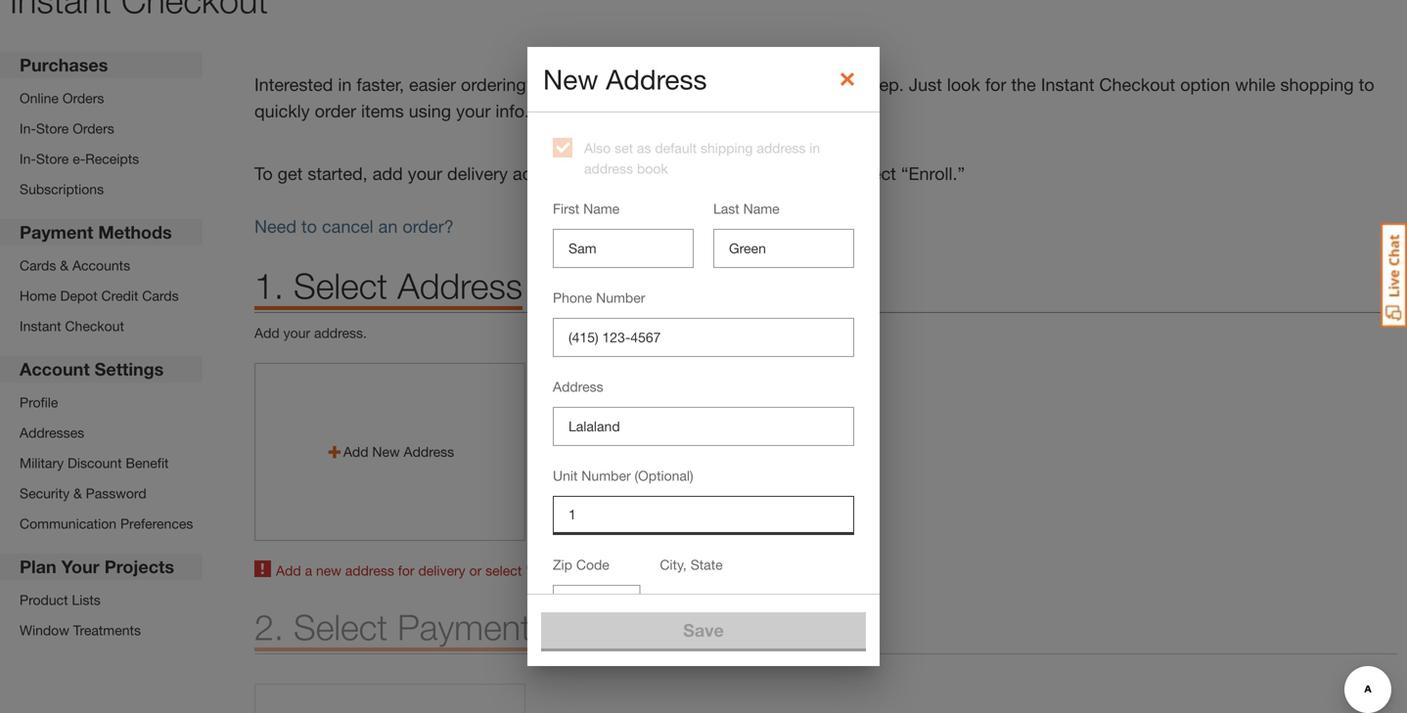 Task type: locate. For each thing, give the bounding box(es) containing it.
can
[[575, 74, 604, 95]]

set
[[615, 140, 633, 156]]

as left little
[[747, 74, 766, 95]]

0 horizontal spatial in
[[338, 74, 352, 95]]

step.
[[865, 74, 904, 95]]

checkout left option
[[1100, 74, 1176, 95]]

address down also
[[584, 161, 633, 177]]

add for add your address.
[[255, 325, 280, 341]]

0 vertical spatial store
[[36, 120, 69, 137]]

and right city
[[768, 596, 791, 612]]

payment down or
[[398, 606, 531, 648]]

online
[[20, 90, 59, 106]]

your left address.
[[283, 325, 310, 341]]

store
[[36, 120, 69, 137], [36, 151, 69, 167]]

1 vertical spatial address
[[398, 265, 523, 306]]

delivery left or
[[418, 563, 466, 579]]

0 vertical spatial and
[[581, 163, 611, 184]]

window treatments
[[20, 623, 141, 639]]

to
[[1359, 74, 1375, 95], [302, 216, 317, 237], [627, 563, 639, 579]]

None text field
[[553, 407, 855, 446], [553, 585, 641, 625], [553, 407, 855, 446], [553, 585, 641, 625]]

profile
[[20, 395, 58, 411]]

1 vertical spatial and
[[768, 596, 791, 612]]

& up communication
[[73, 486, 82, 502]]

orders
[[62, 90, 104, 106], [73, 120, 114, 137]]

instant right the the
[[1042, 74, 1095, 95]]

in- for in-store e-receipts
[[20, 151, 36, 167]]

for
[[986, 74, 1007, 95], [398, 563, 415, 579], [720, 596, 736, 612]]

for right zip
[[720, 596, 736, 612]]

1 vertical spatial in-
[[20, 151, 36, 167]]

1 in- from the top
[[20, 120, 36, 137]]

1 horizontal spatial address
[[606, 63, 707, 95]]

live chat image
[[1381, 223, 1408, 328]]

discount
[[68, 455, 122, 471]]

1 vertical spatial checkout
[[65, 318, 124, 334]]

0 horizontal spatial instant
[[20, 318, 61, 334]]

and
[[581, 163, 611, 184], [768, 596, 791, 612]]

address.
[[314, 325, 367, 341]]

1 vertical spatial your
[[408, 163, 443, 184]]

account settings
[[20, 359, 164, 380]]

in up then
[[810, 140, 821, 156]]

in left little
[[729, 74, 743, 95]]

in- up subscriptions
[[20, 151, 36, 167]]

as
[[747, 74, 766, 95], [808, 74, 826, 95], [637, 140, 651, 156], [556, 563, 570, 579]]

1 vertical spatial add
[[276, 563, 301, 579]]

select
[[850, 163, 897, 184], [486, 563, 522, 579]]

addresses
[[20, 425, 84, 441]]

1 horizontal spatial instant
[[1042, 74, 1095, 95]]

little
[[771, 74, 803, 95]]

address right can
[[606, 63, 707, 95]]

1 store from the top
[[36, 120, 69, 137]]

purchases
[[20, 54, 108, 75]]

order
[[315, 100, 356, 121]]

0 vertical spatial select
[[294, 265, 388, 306]]

your right add
[[408, 163, 443, 184]]

delivery for for
[[418, 563, 466, 579]]

None text field
[[553, 229, 694, 268], [714, 229, 855, 268], [553, 496, 855, 536], [553, 229, 694, 268], [714, 229, 855, 268], [553, 496, 855, 536]]

for inside interested in faster, easier ordering? you can now buy items in as little as one step. just look for the instant checkout option while shopping to quickly order items using your info.
[[986, 74, 1007, 95]]

select
[[294, 265, 388, 306], [294, 606, 388, 648]]

0 horizontal spatial checkout
[[65, 318, 124, 334]]

2 vertical spatial for
[[720, 596, 736, 612]]

cards up home
[[20, 257, 56, 274]]

add
[[373, 163, 403, 184]]

for up 2. select payment
[[398, 563, 415, 579]]

add down the 1.
[[255, 325, 280, 341]]

checkout inside interested in faster, easier ordering? you can now buy items in as little as one step. just look for the instant checkout option while shopping to quickly order items using your info.
[[1100, 74, 1176, 95]]

your down ordering?
[[456, 100, 491, 121]]

store left e- at the top of the page
[[36, 151, 69, 167]]

home depot credit cards link
[[20, 286, 179, 306]]

product lists
[[20, 592, 101, 608]]

started,
[[308, 163, 368, 184]]

enter
[[660, 596, 692, 612]]

1 vertical spatial instant
[[20, 318, 61, 334]]

one
[[831, 74, 860, 95]]

0 vertical spatial add
[[255, 325, 280, 341]]

in- inside the in-store orders link
[[20, 120, 36, 137]]

to right default"
[[627, 563, 639, 579]]

cards
[[20, 257, 56, 274], [142, 288, 179, 304]]

to
[[255, 163, 273, 184]]

in- for in-store orders
[[20, 120, 36, 137]]

0 vertical spatial &
[[60, 257, 69, 274]]

0 vertical spatial items
[[681, 74, 724, 95]]

2 in- from the top
[[20, 151, 36, 167]]

0 horizontal spatial and
[[581, 163, 611, 184]]

as left the one
[[808, 74, 826, 95]]

2 store from the top
[[36, 151, 69, 167]]

1 horizontal spatial and
[[768, 596, 791, 612]]

1 vertical spatial store
[[36, 151, 69, 167]]

new
[[316, 563, 342, 579]]

select up address.
[[294, 265, 388, 306]]

save
[[683, 620, 724, 641]]

in- down 'online'
[[20, 120, 36, 137]]

to get started, add your delivery address and payment method below, then select "enroll."
[[255, 163, 965, 184]]

checkout
[[1100, 74, 1176, 95], [65, 318, 124, 334]]

cards right credit
[[142, 288, 179, 304]]

add left a
[[276, 563, 301, 579]]

ordering?
[[461, 74, 536, 95]]

orders up the in-store orders link
[[62, 90, 104, 106]]

0 vertical spatial for
[[986, 74, 1007, 95]]

store down online orders
[[36, 120, 69, 137]]

(999) 999-9999 field
[[553, 318, 855, 357]]

instant inside interested in faster, easier ordering? you can now buy items in as little as one step. just look for the instant checkout option while shopping to quickly order items using your info.
[[1042, 74, 1095, 95]]

your
[[61, 557, 100, 578]]

as right set
[[637, 140, 651, 156]]

new address document
[[0, 0, 1408, 714]]

delivery down info.
[[447, 163, 508, 184]]

0 vertical spatial select
[[850, 163, 897, 184]]

1 select from the top
[[294, 265, 388, 306]]

address inside new address document
[[606, 63, 707, 95]]

1 vertical spatial select
[[294, 606, 388, 648]]

& up depot
[[60, 257, 69, 274]]

enter zip for city and state
[[660, 596, 827, 612]]

addresses link
[[20, 423, 193, 443]]

1 horizontal spatial &
[[73, 486, 82, 502]]

payment up cards & accounts
[[20, 222, 93, 243]]

0 horizontal spatial for
[[398, 563, 415, 579]]

military discount benefit link
[[20, 453, 193, 474]]

communication preferences link
[[20, 514, 193, 535]]

1 vertical spatial delivery
[[418, 563, 466, 579]]

items right buy at left top
[[681, 74, 724, 95]]

1 horizontal spatial for
[[720, 596, 736, 612]]

profile link
[[20, 393, 193, 413]]

treatments
[[73, 623, 141, 639]]

the
[[1012, 74, 1037, 95]]

need
[[255, 216, 297, 237]]

instant
[[1042, 74, 1095, 95], [20, 318, 61, 334]]

1 horizontal spatial cards
[[142, 288, 179, 304]]

1 horizontal spatial to
[[627, 563, 639, 579]]

address down the order?
[[398, 265, 523, 306]]

instant down home
[[20, 318, 61, 334]]

checkout down home depot credit cards link on the left top
[[65, 318, 124, 334]]

2.
[[255, 606, 284, 648]]

1 horizontal spatial checkout
[[1100, 74, 1176, 95]]

below,
[[754, 163, 806, 184]]

2 horizontal spatial to
[[1359, 74, 1375, 95]]

interested
[[255, 74, 333, 95]]

& for security
[[73, 486, 82, 502]]

select right or
[[486, 563, 522, 579]]

1 vertical spatial cards
[[142, 288, 179, 304]]

0 horizontal spatial cards
[[20, 257, 56, 274]]

0 vertical spatial address
[[606, 63, 707, 95]]

0 horizontal spatial items
[[361, 100, 404, 121]]

0 vertical spatial checkout
[[1100, 74, 1176, 95]]

0 vertical spatial payment
[[20, 222, 93, 243]]

as inside also set as default shipping address in address book
[[637, 140, 651, 156]]

0 vertical spatial delivery
[[447, 163, 508, 184]]

1 vertical spatial orders
[[73, 120, 114, 137]]

select right then
[[850, 163, 897, 184]]

to right need
[[302, 216, 317, 237]]

0 vertical spatial your
[[456, 100, 491, 121]]

in up "order"
[[338, 74, 352, 95]]

select down the new
[[294, 606, 388, 648]]

in
[[338, 74, 352, 95], [729, 74, 743, 95], [810, 140, 821, 156]]

2 select from the top
[[294, 606, 388, 648]]

0 horizontal spatial to
[[302, 216, 317, 237]]

address
[[606, 63, 707, 95], [398, 265, 523, 306]]

easier
[[409, 74, 456, 95]]

orders down online orders link on the left top of the page
[[73, 120, 114, 137]]

and down also
[[581, 163, 611, 184]]

1 horizontal spatial payment
[[398, 606, 531, 648]]

1. select address
[[255, 265, 523, 306]]

in- inside in-store e-receipts link
[[20, 151, 36, 167]]

select for 1.
[[294, 265, 388, 306]]

0 horizontal spatial &
[[60, 257, 69, 274]]

receipts
[[85, 151, 139, 167]]

for left the the
[[986, 74, 1007, 95]]

2 horizontal spatial in
[[810, 140, 821, 156]]

in-
[[20, 120, 36, 137], [20, 151, 36, 167]]

default"
[[574, 563, 623, 579]]

1 vertical spatial &
[[73, 486, 82, 502]]

address right the new
[[345, 563, 394, 579]]

items down 'faster,'
[[361, 100, 404, 121]]

2 horizontal spatial for
[[986, 74, 1007, 95]]

to right shopping
[[1359, 74, 1375, 95]]

interested in faster, easier ordering? you can now buy items in as little as one step. just look for the instant checkout option while shopping to quickly order items using your info.
[[255, 74, 1375, 121]]

method
[[689, 163, 749, 184]]

0 vertical spatial to
[[1359, 74, 1375, 95]]

0 horizontal spatial select
[[486, 563, 522, 579]]

password
[[86, 486, 146, 502]]

need to cancel an order?
[[255, 216, 454, 237]]

0 vertical spatial in-
[[20, 120, 36, 137]]

methods
[[98, 222, 172, 243]]

2 vertical spatial your
[[283, 325, 310, 341]]

instant inside "link"
[[20, 318, 61, 334]]

2 horizontal spatial your
[[456, 100, 491, 121]]

0 vertical spatial instant
[[1042, 74, 1095, 95]]

address up below, on the right of page
[[757, 140, 806, 156]]

add
[[255, 325, 280, 341], [276, 563, 301, 579]]

military discount benefit
[[20, 455, 169, 471]]

1 horizontal spatial select
[[850, 163, 897, 184]]



Task type: describe. For each thing, give the bounding box(es) containing it.
also set as default shipping address in address book
[[584, 140, 821, 177]]

store for e-
[[36, 151, 69, 167]]

0 vertical spatial orders
[[62, 90, 104, 106]]

online orders
[[20, 90, 104, 106]]

security & password link
[[20, 484, 193, 504]]

order?
[[403, 216, 454, 237]]

instant checkout link
[[20, 316, 179, 337]]

add for add a new address for delivery or select "set as default" to continue
[[276, 563, 301, 579]]

in-store orders
[[20, 120, 114, 137]]

security
[[20, 486, 70, 502]]

in-store orders link
[[20, 118, 139, 139]]

also
[[584, 140, 611, 156]]

city
[[740, 596, 764, 612]]

plan your projects
[[20, 557, 174, 578]]

default
[[655, 140, 697, 156]]

1 horizontal spatial in
[[729, 74, 743, 95]]

book
[[637, 161, 668, 177]]

payment
[[616, 163, 684, 184]]

home
[[20, 288, 56, 304]]

product lists link
[[20, 590, 141, 611]]

window
[[20, 623, 69, 639]]

option
[[1181, 74, 1231, 95]]

address down info.
[[513, 163, 576, 184]]

plus symbol image
[[326, 443, 343, 461]]

your inside interested in faster, easier ordering? you can now buy items in as little as one step. just look for the instant checkout option while shopping to quickly order items using your info.
[[456, 100, 491, 121]]

checkout inside "link"
[[65, 318, 124, 334]]

in inside also set as default shipping address in address book
[[810, 140, 821, 156]]

1 horizontal spatial items
[[681, 74, 724, 95]]

1 vertical spatial items
[[361, 100, 404, 121]]

communication
[[20, 516, 117, 532]]

new address
[[543, 63, 707, 95]]

you
[[541, 74, 570, 95]]

home depot credit cards
[[20, 288, 179, 304]]

an
[[379, 216, 398, 237]]

settings
[[95, 359, 164, 380]]

in-store e-receipts
[[20, 151, 139, 167]]

error image
[[255, 561, 271, 578]]

0 horizontal spatial address
[[398, 265, 523, 306]]

lists
[[72, 592, 101, 608]]

1 vertical spatial select
[[486, 563, 522, 579]]

window treatments link
[[20, 621, 141, 641]]

delivery for your
[[447, 163, 508, 184]]

0 vertical spatial cards
[[20, 257, 56, 274]]

and inside new address document
[[768, 596, 791, 612]]

cards & accounts link
[[20, 256, 179, 276]]

e-
[[73, 151, 85, 167]]

benefit
[[126, 455, 169, 471]]

faster,
[[357, 74, 404, 95]]

as right "set
[[556, 563, 570, 579]]

using
[[409, 100, 451, 121]]

add your address.
[[255, 325, 367, 341]]

save link
[[541, 613, 866, 649]]

security & password
[[20, 486, 146, 502]]

"enroll."
[[902, 163, 965, 184]]

communication preferences
[[20, 516, 193, 532]]

state
[[795, 596, 827, 612]]

while
[[1236, 74, 1276, 95]]

instant checkout
[[20, 318, 124, 334]]

new
[[543, 63, 599, 95]]

credit
[[101, 288, 138, 304]]

zip
[[696, 596, 716, 612]]

1 vertical spatial payment
[[398, 606, 531, 648]]

0 horizontal spatial payment
[[20, 222, 93, 243]]

look
[[948, 74, 981, 95]]

subscriptions link
[[20, 179, 139, 200]]

just
[[909, 74, 943, 95]]

payment methods
[[20, 222, 172, 243]]

in-store e-receipts link
[[20, 149, 139, 169]]

1 vertical spatial for
[[398, 563, 415, 579]]

for inside new address document
[[720, 596, 736, 612]]

depot
[[60, 288, 98, 304]]

need to cancel an order? link
[[255, 216, 454, 237]]

to inside interested in faster, easier ordering? you can now buy items in as little as one step. just look for the instant checkout option while shopping to quickly order items using your info.
[[1359, 74, 1375, 95]]

add a new address for delivery or select "set as default" to continue
[[276, 563, 696, 579]]

subscriptions
[[20, 181, 104, 197]]

accounts
[[72, 257, 130, 274]]

buy
[[647, 74, 676, 95]]

1 vertical spatial to
[[302, 216, 317, 237]]

2. select payment
[[255, 606, 531, 648]]

continue
[[643, 563, 696, 579]]

1 horizontal spatial your
[[408, 163, 443, 184]]

quickly
[[255, 100, 310, 121]]

account
[[20, 359, 90, 380]]

shipping
[[701, 140, 753, 156]]

& for cards
[[60, 257, 69, 274]]

cancel
[[322, 216, 374, 237]]

or
[[469, 563, 482, 579]]

a
[[305, 563, 312, 579]]

product
[[20, 592, 68, 608]]

2 vertical spatial to
[[627, 563, 639, 579]]

store for orders
[[36, 120, 69, 137]]

0 horizontal spatial your
[[283, 325, 310, 341]]

shopping
[[1281, 74, 1355, 95]]

then
[[810, 163, 845, 184]]

1.
[[255, 265, 284, 306]]

info.
[[496, 100, 530, 121]]

"set
[[526, 563, 552, 579]]

cards & accounts
[[20, 257, 130, 274]]

select for 2.
[[294, 606, 388, 648]]



Task type: vqa. For each thing, say whether or not it's contained in the screenshot.
+ View All link to the top
no



